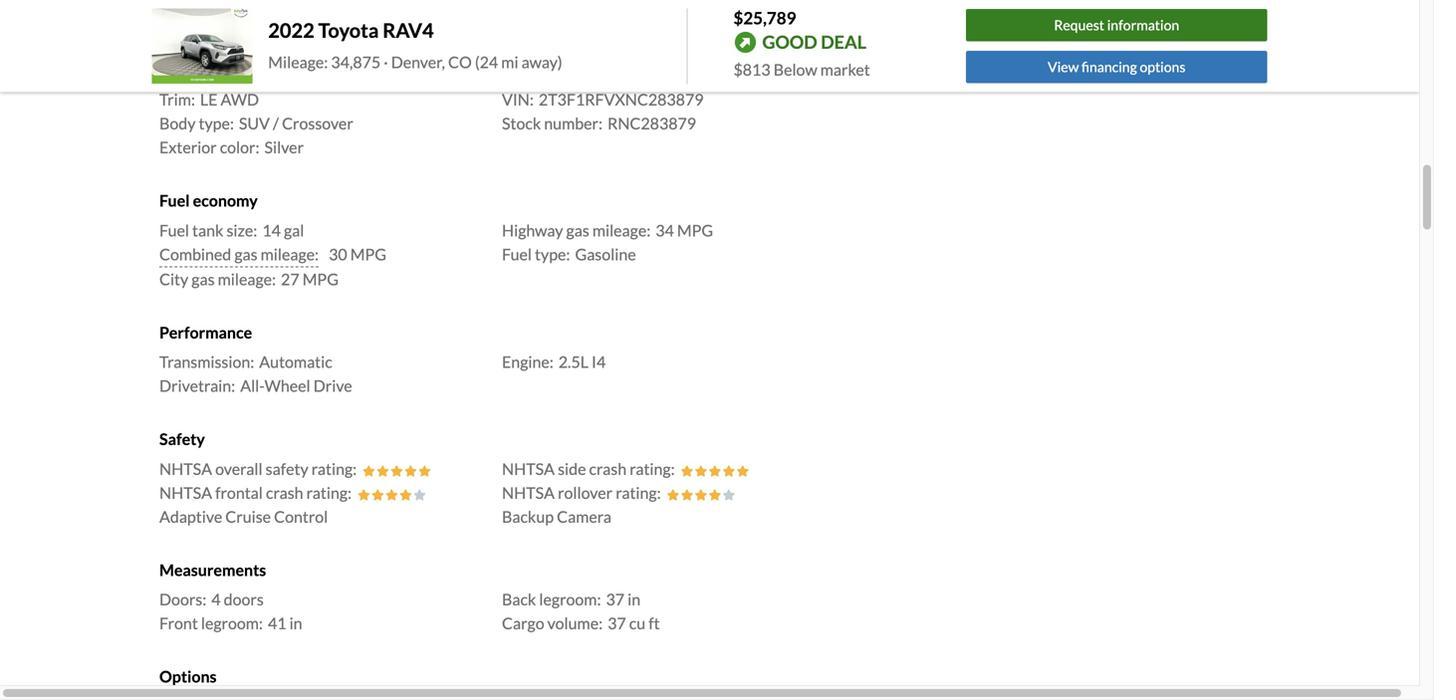 Task type: locate. For each thing, give the bounding box(es) containing it.
engine: 2.5l i4
[[502, 352, 606, 372]]

0 vertical spatial in
[[628, 590, 641, 609]]

in right '41'
[[290, 614, 302, 633]]

rav4 up awd
[[213, 42, 253, 61]]

gas
[[566, 221, 590, 240], [234, 244, 258, 264], [192, 269, 215, 289]]

nhtsa left side
[[502, 459, 555, 479]]

1 horizontal spatial type:
[[535, 244, 570, 264]]

mpg right the 27
[[303, 269, 339, 289]]

le
[[200, 90, 218, 109]]

0 horizontal spatial crash
[[266, 483, 303, 502]]

27
[[281, 269, 299, 289]]

doors: 4 doors front legroom: 41 in
[[159, 590, 302, 633]]

toyota up 34,875
[[318, 18, 379, 42]]

1 vertical spatial 37
[[608, 614, 626, 633]]

nhtsa up backup
[[502, 483, 555, 502]]

rating: up control
[[306, 483, 352, 502]]

fuel left economy at the top left of the page
[[159, 191, 190, 210]]

type: down highway
[[535, 244, 570, 264]]

toyota inside make: toyota model: rav4 year: 2022 trim: le awd body type: suv / crossover exterior color: silver
[[207, 18, 255, 38]]

37
[[606, 590, 625, 609], [608, 614, 626, 633]]

2 horizontal spatial mpg
[[677, 221, 714, 240]]

toyota for rav4
[[318, 18, 379, 42]]

1 horizontal spatial rav4
[[383, 18, 434, 42]]

0 horizontal spatial 2022
[[200, 66, 237, 85]]

0 horizontal spatial type:
[[199, 114, 234, 133]]

0 horizontal spatial toyota
[[207, 18, 255, 38]]

make:
[[159, 18, 202, 38]]

nhtsa frontal crash rating:
[[159, 483, 352, 502]]

size:
[[227, 221, 257, 240]]

front
[[159, 614, 198, 633]]

nhtsa up adaptive
[[159, 483, 212, 502]]

rating:
[[312, 459, 357, 479], [630, 459, 675, 479], [306, 483, 352, 502], [616, 483, 661, 502]]

drivetrain:
[[159, 376, 235, 396]]

legroom: down doors
[[201, 614, 263, 633]]

rav4 inside 2022 toyota rav4 mileage: 34,875 · denver, co (24 mi away)
[[383, 18, 434, 42]]

1 vertical spatial legroom:
[[201, 614, 263, 633]]

0 vertical spatial legroom:
[[539, 590, 601, 609]]

view financing options button
[[967, 51, 1268, 83]]

0 horizontal spatial gas
[[192, 269, 215, 289]]

crash down "safety"
[[266, 483, 303, 502]]

fuel up combined
[[159, 221, 189, 240]]

transmission:
[[159, 352, 254, 372]]

rating: for nhtsa side crash rating:
[[630, 459, 675, 479]]

financing
[[1082, 58, 1138, 75]]

0 vertical spatial fuel
[[159, 191, 190, 210]]

ft
[[649, 614, 660, 633]]

37 down camera
[[606, 590, 625, 609]]

37 left cu
[[608, 614, 626, 633]]

1 vertical spatial fuel
[[159, 221, 189, 240]]

rating: up the nhtsa rollover rating:
[[630, 459, 675, 479]]

rav4
[[383, 18, 434, 42], [213, 42, 253, 61]]

nhtsa for nhtsa overall safety rating:
[[159, 459, 212, 479]]

legroom: inside doors: 4 doors front legroom: 41 in
[[201, 614, 263, 633]]

0 vertical spatial mileage:
[[593, 221, 651, 240]]

stock
[[502, 114, 541, 133]]

mileage: left the 27
[[218, 269, 276, 289]]

toyota inside 2022 toyota rav4 mileage: 34,875 · denver, co (24 mi away)
[[318, 18, 379, 42]]

economy
[[193, 191, 258, 210]]

doors:
[[159, 590, 206, 609]]

wheel
[[265, 376, 310, 396]]

crash for frontal
[[266, 483, 303, 502]]

back legroom: 37 in cargo volume: 37 cu ft
[[502, 590, 660, 633]]

0 horizontal spatial mpg
[[303, 269, 339, 289]]

2022 up le
[[200, 66, 237, 85]]

mpg right "34"
[[677, 221, 714, 240]]

1 horizontal spatial mileage:
[[502, 42, 562, 61]]

view financing options
[[1048, 58, 1186, 75]]

volume:
[[548, 614, 603, 633]]

gal
[[284, 221, 304, 240]]

type: down le
[[199, 114, 234, 133]]

1 horizontal spatial 2022
[[268, 18, 315, 42]]

suv
[[239, 114, 270, 133]]

crash
[[589, 459, 627, 479], [266, 483, 303, 502]]

camera
[[557, 507, 612, 526]]

overall
[[215, 459, 263, 479]]

0 vertical spatial 37
[[606, 590, 625, 609]]

gas down size:
[[234, 244, 258, 264]]

fuel down highway
[[502, 244, 532, 264]]

0 horizontal spatial legroom:
[[201, 614, 263, 633]]

rating: for nhtsa overall safety rating:
[[312, 459, 357, 479]]

14
[[262, 221, 281, 240]]

1 horizontal spatial toyota
[[318, 18, 379, 42]]

gas down combined
[[192, 269, 215, 289]]

fuel for fuel tank size: 14 gal combined gas mileage: 30 mpg city gas mileage: 27 mpg
[[159, 221, 189, 240]]

drive
[[314, 376, 352, 396]]

2022 right the 2022 toyota rav4 image
[[268, 18, 315, 42]]

city
[[159, 269, 189, 289]]

0 vertical spatial 2022
[[268, 18, 315, 42]]

mileage:
[[502, 42, 562, 61], [268, 52, 328, 72]]

mileage: up gasoline
[[593, 221, 651, 240]]

nhtsa rollover rating:
[[502, 483, 661, 502]]

below
[[774, 60, 818, 79]]

gas up gasoline
[[566, 221, 590, 240]]

mileage: inside 2022 toyota rav4 mileage: 34,875 · denver, co (24 mi away)
[[268, 52, 328, 72]]

2 vertical spatial mpg
[[303, 269, 339, 289]]

mpg
[[677, 221, 714, 240], [350, 244, 387, 264], [303, 269, 339, 289]]

crash up rollover
[[589, 459, 627, 479]]

cruise
[[225, 507, 271, 526]]

nhtsa
[[159, 459, 212, 479], [502, 459, 555, 479], [159, 483, 212, 502], [502, 483, 555, 502]]

number:
[[544, 114, 603, 133]]

2 vertical spatial fuel
[[502, 244, 532, 264]]

0 horizontal spatial in
[[290, 614, 302, 633]]

1 toyota from the left
[[207, 18, 255, 38]]

nhtsa down safety
[[159, 459, 212, 479]]

0 vertical spatial type:
[[199, 114, 234, 133]]

toyota
[[207, 18, 255, 38], [318, 18, 379, 42]]

performance
[[159, 323, 252, 342]]

legroom:
[[539, 590, 601, 609], [201, 614, 263, 633]]

2 horizontal spatial gas
[[566, 221, 590, 240]]

co
[[448, 52, 472, 72]]

1 vertical spatial type:
[[535, 244, 570, 264]]

mileage: down gal
[[261, 244, 319, 264]]

$813 below market
[[734, 60, 871, 79]]

away)
[[522, 52, 563, 72]]

fuel inside fuel tank size: 14 gal combined gas mileage: 30 mpg city gas mileage: 27 mpg
[[159, 221, 189, 240]]

2 toyota from the left
[[318, 18, 379, 42]]

0 vertical spatial mpg
[[677, 221, 714, 240]]

toyota for model:
[[207, 18, 255, 38]]

type: inside highway gas mileage: 34 mpg fuel type: gasoline
[[535, 244, 570, 264]]

0 horizontal spatial rav4
[[213, 42, 253, 61]]

·
[[384, 52, 388, 72]]

1 horizontal spatial gas
[[234, 244, 258, 264]]

nhtsa overall safety rating:
[[159, 459, 357, 479]]

1 horizontal spatial mpg
[[350, 244, 387, 264]]

legroom: up the volume:
[[539, 590, 601, 609]]

in
[[628, 590, 641, 609], [290, 614, 302, 633]]

1 vertical spatial in
[[290, 614, 302, 633]]

1 horizontal spatial in
[[628, 590, 641, 609]]

all-
[[240, 376, 265, 396]]

good
[[763, 31, 818, 53]]

nhtsa for nhtsa rollover rating:
[[502, 483, 555, 502]]

mileage:
[[593, 221, 651, 240], [261, 244, 319, 264], [218, 269, 276, 289]]

1 vertical spatial crash
[[266, 483, 303, 502]]

in up cu
[[628, 590, 641, 609]]

combined
[[159, 244, 231, 264]]

0 vertical spatial gas
[[566, 221, 590, 240]]

mpg right 30
[[350, 244, 387, 264]]

1 horizontal spatial crash
[[589, 459, 627, 479]]

mileage: up condition:
[[502, 42, 562, 61]]

2022 inside 2022 toyota rav4 mileage: 34,875 · denver, co (24 mi away)
[[268, 18, 315, 42]]

0 vertical spatial crash
[[589, 459, 627, 479]]

awd
[[221, 90, 259, 109]]

1 horizontal spatial legroom:
[[539, 590, 601, 609]]

mileage: inside mileage: condition: vin: 2t3f1rfvxnc283879 stock number: rnc283879
[[502, 42, 562, 61]]

mileage: left 34,875
[[268, 52, 328, 72]]

toyota right make:
[[207, 18, 255, 38]]

crossover
[[282, 114, 353, 133]]

rating: right "safety"
[[312, 459, 357, 479]]

rav4 up denver,
[[383, 18, 434, 42]]

1 vertical spatial 2022
[[200, 66, 237, 85]]

0 horizontal spatial mileage:
[[268, 52, 328, 72]]

2022
[[268, 18, 315, 42], [200, 66, 237, 85]]



Task type: vqa. For each thing, say whether or not it's contained in the screenshot.


Task type: describe. For each thing, give the bounding box(es) containing it.
rating: right rollover
[[616, 483, 661, 502]]

request information button
[[967, 9, 1268, 42]]

cargo
[[502, 614, 545, 633]]

41
[[268, 614, 286, 633]]

nhtsa for nhtsa side crash rating:
[[502, 459, 555, 479]]

30
[[329, 244, 347, 264]]

exterior
[[159, 138, 217, 157]]

2022 toyota rav4 image
[[152, 9, 252, 84]]

34
[[656, 221, 674, 240]]

safety
[[159, 429, 205, 449]]

rollover
[[558, 483, 613, 502]]

view
[[1048, 58, 1079, 75]]

nhtsa for nhtsa frontal crash rating:
[[159, 483, 212, 502]]

request information
[[1054, 17, 1180, 34]]

in inside doors: 4 doors front legroom: 41 in
[[290, 614, 302, 633]]

2 vertical spatial mileage:
[[218, 269, 276, 289]]

highway gas mileage: 34 mpg fuel type: gasoline
[[502, 221, 714, 264]]

cu
[[629, 614, 646, 633]]

doors
[[224, 590, 264, 609]]

1 vertical spatial gas
[[234, 244, 258, 264]]

legroom: inside back legroom: 37 in cargo volume: 37 cu ft
[[539, 590, 601, 609]]

options
[[159, 667, 217, 686]]

safety
[[266, 459, 309, 479]]

i4
[[592, 352, 606, 372]]

2 vertical spatial gas
[[192, 269, 215, 289]]

deal
[[821, 31, 867, 53]]

tank
[[192, 221, 224, 240]]

rating: for nhtsa frontal crash rating:
[[306, 483, 352, 502]]

adaptive
[[159, 507, 222, 526]]

silver
[[265, 138, 304, 157]]

highway
[[502, 221, 563, 240]]

backup camera
[[502, 507, 612, 526]]

make: toyota model: rav4 year: 2022 trim: le awd body type: suv / crossover exterior color: silver
[[159, 18, 353, 157]]

frontal
[[215, 483, 263, 502]]

2022 inside make: toyota model: rav4 year: 2022 trim: le awd body type: suv / crossover exterior color: silver
[[200, 66, 237, 85]]

(24
[[475, 52, 498, 72]]

engine:
[[502, 352, 554, 372]]

2.5l
[[559, 352, 589, 372]]

fuel tank size: 14 gal combined gas mileage: 30 mpg city gas mileage: 27 mpg
[[159, 221, 387, 289]]

model:
[[159, 42, 208, 61]]

type: inside make: toyota model: rav4 year: 2022 trim: le awd body type: suv / crossover exterior color: silver
[[199, 114, 234, 133]]

denver,
[[391, 52, 445, 72]]

nhtsa side crash rating:
[[502, 459, 675, 479]]

measurements
[[159, 560, 266, 580]]

fuel for fuel economy
[[159, 191, 190, 210]]

fuel inside highway gas mileage: 34 mpg fuel type: gasoline
[[502, 244, 532, 264]]

transmission: automatic drivetrain: all-wheel drive
[[159, 352, 352, 396]]

$813
[[734, 60, 771, 79]]

body
[[159, 114, 196, 133]]

1 vertical spatial mileage:
[[261, 244, 319, 264]]

rnc283879
[[608, 114, 696, 133]]

mpg inside highway gas mileage: 34 mpg fuel type: gasoline
[[677, 221, 714, 240]]

information
[[1108, 17, 1180, 34]]

fuel economy
[[159, 191, 258, 210]]

backup
[[502, 507, 554, 526]]

$25,789
[[734, 7, 797, 28]]

vin:
[[502, 90, 534, 109]]

automatic
[[259, 352, 332, 372]]

year:
[[159, 66, 195, 85]]

trim:
[[159, 90, 195, 109]]

condition:
[[502, 66, 576, 85]]

1 vertical spatial mpg
[[350, 244, 387, 264]]

adaptive cruise control
[[159, 507, 328, 526]]

gasoline
[[575, 244, 636, 264]]

request
[[1054, 17, 1105, 34]]

good deal
[[763, 31, 867, 53]]

mileage: condition: vin: 2t3f1rfvxnc283879 stock number: rnc283879
[[502, 42, 704, 133]]

mi
[[501, 52, 519, 72]]

control
[[274, 507, 328, 526]]

back
[[502, 590, 536, 609]]

in inside back legroom: 37 in cargo volume: 37 cu ft
[[628, 590, 641, 609]]

gas inside highway gas mileage: 34 mpg fuel type: gasoline
[[566, 221, 590, 240]]

2t3f1rfvxnc283879
[[539, 90, 704, 109]]

crash for side
[[589, 459, 627, 479]]

market
[[821, 60, 871, 79]]

2022 toyota rav4 mileage: 34,875 · denver, co (24 mi away)
[[268, 18, 563, 72]]

options
[[1140, 58, 1186, 75]]

/
[[273, 114, 279, 133]]

side
[[558, 459, 586, 479]]

4
[[211, 590, 221, 609]]

rav4 inside make: toyota model: rav4 year: 2022 trim: le awd body type: suv / crossover exterior color: silver
[[213, 42, 253, 61]]

color:
[[220, 138, 260, 157]]

34,875
[[331, 52, 381, 72]]

mileage: inside highway gas mileage: 34 mpg fuel type: gasoline
[[593, 221, 651, 240]]



